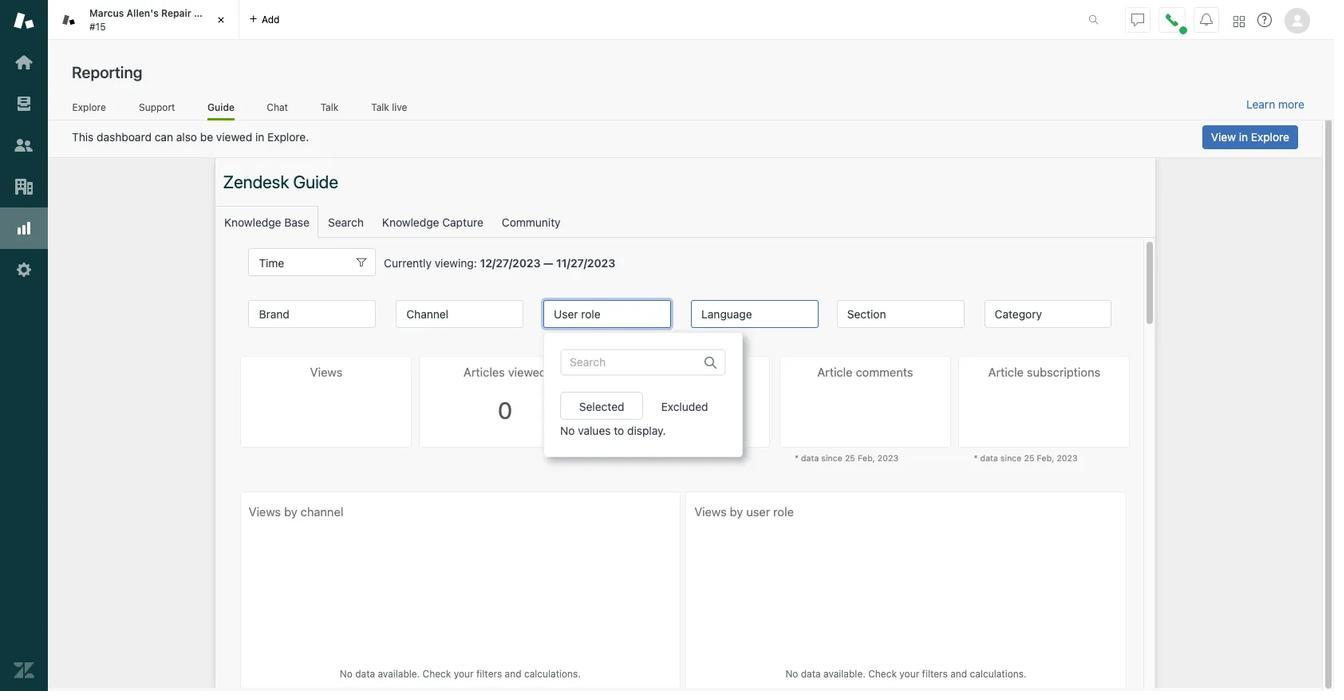 Task type: describe. For each thing, give the bounding box(es) containing it.
support
[[139, 101, 175, 113]]

learn more link
[[1247, 97, 1305, 112]]

in inside view in explore button
[[1240, 130, 1249, 144]]

ticket
[[194, 7, 223, 19]]

add button
[[240, 0, 289, 39]]

add
[[262, 13, 280, 25]]

explore link
[[72, 101, 106, 118]]

reporting image
[[14, 218, 34, 239]]

this
[[72, 130, 94, 144]]

viewed
[[216, 130, 252, 144]]

1 in from the left
[[255, 130, 265, 144]]

talk link
[[320, 101, 339, 118]]

organizations image
[[14, 176, 34, 197]]

zendesk products image
[[1234, 16, 1245, 27]]

zendesk support image
[[14, 10, 34, 31]]

reporting
[[72, 63, 142, 81]]

zendesk image
[[14, 660, 34, 681]]

tabs tab list
[[48, 0, 1072, 40]]

main element
[[0, 0, 48, 691]]

view in explore
[[1212, 130, 1290, 144]]

explore.
[[268, 130, 309, 144]]

get help image
[[1258, 13, 1273, 27]]

0 vertical spatial explore
[[72, 101, 106, 113]]

talk for talk live
[[371, 101, 389, 113]]

repair
[[161, 7, 191, 19]]

live
[[392, 101, 407, 113]]



Task type: vqa. For each thing, say whether or not it's contained in the screenshot.
find
no



Task type: locate. For each thing, give the bounding box(es) containing it.
tab
[[48, 0, 240, 40]]

chat link
[[267, 101, 288, 118]]

tab containing marcus allen's repair ticket
[[48, 0, 240, 40]]

get started image
[[14, 52, 34, 73]]

0 horizontal spatial in
[[255, 130, 265, 144]]

can
[[155, 130, 173, 144]]

explore
[[72, 101, 106, 113], [1252, 130, 1290, 144]]

more
[[1279, 97, 1305, 111]]

0 horizontal spatial explore
[[72, 101, 106, 113]]

explore inside button
[[1252, 130, 1290, 144]]

close image
[[213, 12, 229, 28]]

explore up this
[[72, 101, 106, 113]]

chat
[[267, 101, 288, 113]]

talk left live
[[371, 101, 389, 113]]

in
[[255, 130, 265, 144], [1240, 130, 1249, 144]]

marcus allen's repair ticket #15
[[89, 7, 223, 32]]

learn more
[[1247, 97, 1305, 111]]

in right view
[[1240, 130, 1249, 144]]

views image
[[14, 93, 34, 114]]

2 talk from the left
[[371, 101, 389, 113]]

also
[[176, 130, 197, 144]]

notifications image
[[1201, 13, 1214, 26]]

talk
[[321, 101, 339, 113], [371, 101, 389, 113]]

admin image
[[14, 259, 34, 280]]

talk right chat
[[321, 101, 339, 113]]

this dashboard can also be viewed in explore.
[[72, 130, 309, 144]]

talk live
[[371, 101, 407, 113]]

support link
[[138, 101, 176, 118]]

talk live link
[[371, 101, 408, 118]]

1 horizontal spatial explore
[[1252, 130, 1290, 144]]

guide link
[[208, 101, 235, 121]]

#15
[[89, 20, 106, 32]]

view
[[1212, 130, 1237, 144]]

dashboard
[[97, 130, 152, 144]]

1 talk from the left
[[321, 101, 339, 113]]

0 horizontal spatial talk
[[321, 101, 339, 113]]

1 horizontal spatial talk
[[371, 101, 389, 113]]

in right viewed
[[255, 130, 265, 144]]

marcus
[[89, 7, 124, 19]]

learn
[[1247, 97, 1276, 111]]

view in explore button
[[1203, 125, 1299, 149]]

button displays agent's chat status as invisible. image
[[1132, 13, 1145, 26]]

talk for talk
[[321, 101, 339, 113]]

1 horizontal spatial in
[[1240, 130, 1249, 144]]

be
[[200, 130, 213, 144]]

explore down learn more link
[[1252, 130, 1290, 144]]

allen's
[[127, 7, 159, 19]]

1 vertical spatial explore
[[1252, 130, 1290, 144]]

customers image
[[14, 135, 34, 156]]

2 in from the left
[[1240, 130, 1249, 144]]

guide
[[208, 101, 235, 113]]



